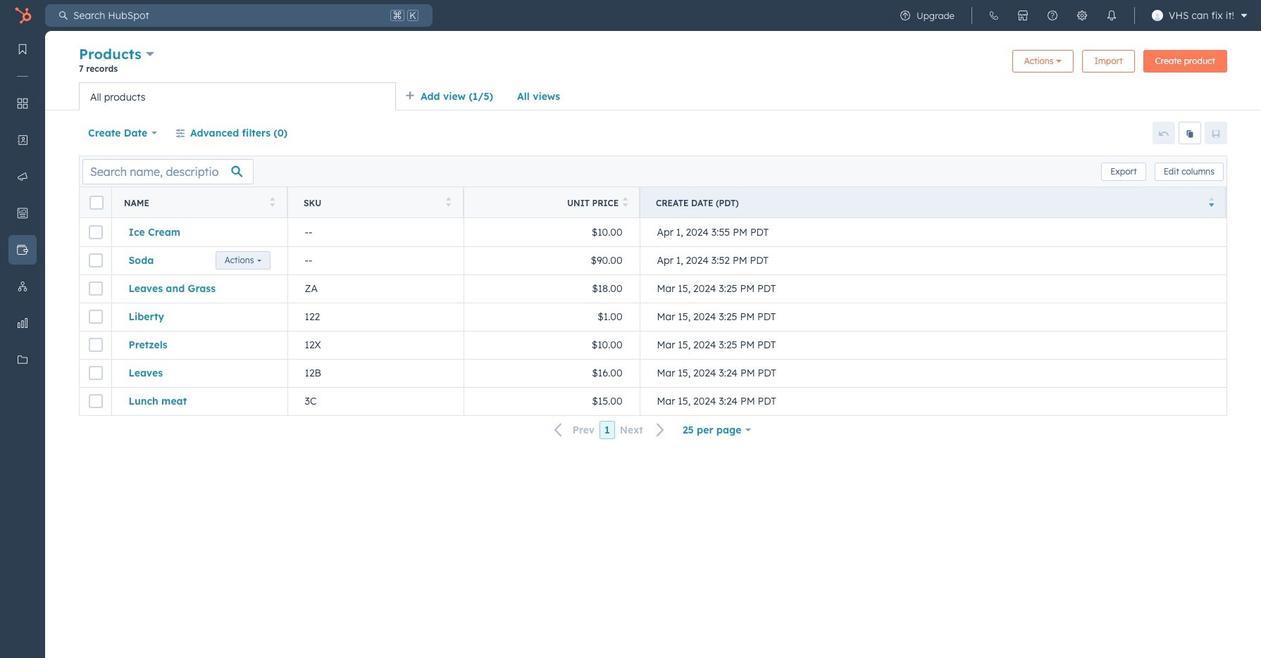 Task type: describe. For each thing, give the bounding box(es) containing it.
Search HubSpot search field
[[68, 4, 388, 27]]

press to sort. image for first press to sort. element from the right
[[623, 197, 628, 207]]

help image
[[1047, 10, 1059, 21]]

descending sort. press to sort ascending. image
[[1209, 197, 1214, 207]]

bookmarks primary navigation item image
[[17, 44, 28, 55]]

3 press to sort. element from the left
[[623, 197, 628, 209]]

marketplaces image
[[1018, 10, 1029, 21]]



Task type: vqa. For each thing, say whether or not it's contained in the screenshot.
Notifications icon
yes



Task type: locate. For each thing, give the bounding box(es) containing it.
2 horizontal spatial press to sort. element
[[623, 197, 628, 209]]

notifications image
[[1106, 10, 1118, 21]]

1 horizontal spatial press to sort. image
[[623, 197, 628, 207]]

1 press to sort. image from the left
[[446, 197, 451, 207]]

banner
[[79, 44, 1228, 82]]

jer mill image
[[1152, 10, 1164, 21]]

press to sort. element
[[270, 197, 275, 209], [446, 197, 451, 209], [623, 197, 628, 209]]

2 press to sort. image from the left
[[623, 197, 628, 207]]

1 press to sort. element from the left
[[270, 197, 275, 209]]

press to sort. image for 2nd press to sort. element from the right
[[446, 197, 451, 207]]

2 press to sort. element from the left
[[446, 197, 451, 209]]

pagination navigation
[[546, 421, 674, 440]]

menu
[[891, 0, 1253, 31], [0, 31, 45, 624]]

press to sort. image
[[270, 197, 275, 207]]

0 horizontal spatial press to sort. image
[[446, 197, 451, 207]]

0 horizontal spatial menu
[[0, 31, 45, 624]]

settings image
[[1077, 10, 1088, 21]]

1 horizontal spatial press to sort. element
[[446, 197, 451, 209]]

descending sort. press to sort ascending. element
[[1209, 197, 1214, 209]]

press to sort. image
[[446, 197, 451, 207], [623, 197, 628, 207]]

0 horizontal spatial press to sort. element
[[270, 197, 275, 209]]

Search name, description, or SKU search field
[[82, 159, 254, 184]]

1 horizontal spatial menu
[[891, 0, 1253, 31]]



